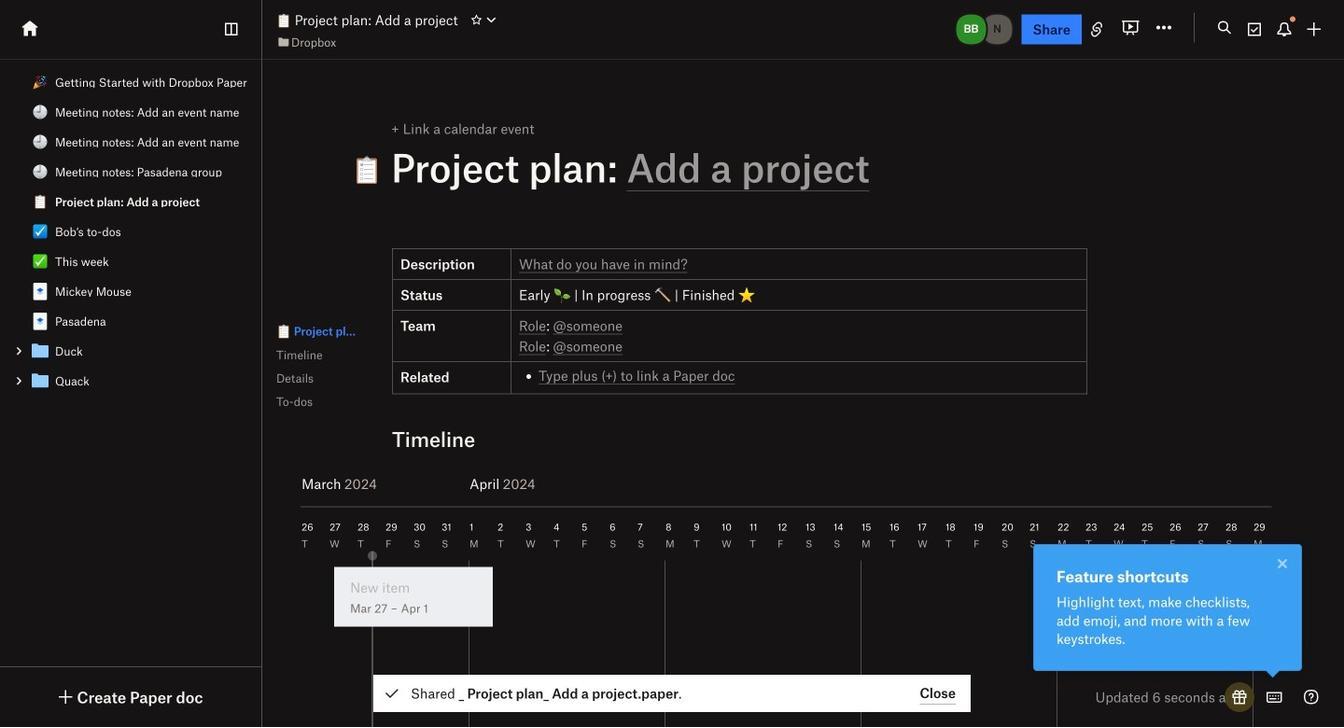 Task type: vqa. For each thing, say whether or not it's contained in the screenshot.
All files tree
no



Task type: locate. For each thing, give the bounding box(es) containing it.
heading
[[352, 143, 1055, 191]]

0 vertical spatial expand folder image
[[12, 345, 25, 358]]

alert
[[373, 675, 971, 712]]

check mark button image
[[33, 254, 48, 269]]

/ contents list
[[0, 67, 261, 396]]

1 expand folder image from the top
[[12, 345, 25, 358]]

template content image
[[29, 310, 51, 332], [29, 340, 51, 362]]

1 vertical spatial template content image
[[29, 340, 51, 362]]

2 template content image from the top
[[29, 340, 51, 362]]

0 vertical spatial template content image
[[29, 310, 51, 332]]

0 vertical spatial nine o'clock image
[[33, 105, 48, 120]]

expand folder image for 2nd template content image from the top of the / contents list
[[12, 374, 25, 387]]

1 vertical spatial template content image
[[29, 370, 51, 392]]

template content image
[[29, 280, 51, 302], [29, 370, 51, 392]]

1 nine o'clock image from the top
[[33, 105, 48, 120]]

navigation
[[257, 301, 439, 433]]

2 vertical spatial clipboard image
[[276, 324, 291, 339]]

1 vertical spatial clipboard image
[[33, 194, 48, 209]]

1 vertical spatial nine o'clock image
[[33, 134, 48, 149]]

close image
[[1272, 553, 1294, 575]]

clipboard image
[[276, 13, 291, 28], [33, 194, 48, 209], [276, 324, 291, 339]]

expand folder image
[[12, 345, 25, 358], [12, 374, 25, 387]]

1 vertical spatial expand folder image
[[12, 374, 25, 387]]

3 nine o'clock image from the top
[[33, 164, 48, 179]]

2 vertical spatial nine o'clock image
[[33, 164, 48, 179]]

overlay image
[[1272, 553, 1294, 575]]

1 template content image from the top
[[29, 280, 51, 302]]

2 expand folder image from the top
[[12, 374, 25, 387]]

0 vertical spatial template content image
[[29, 280, 51, 302]]

2 nine o'clock image from the top
[[33, 134, 48, 149]]

nine o'clock image
[[33, 105, 48, 120], [33, 134, 48, 149], [33, 164, 48, 179]]



Task type: describe. For each thing, give the bounding box(es) containing it.
expand folder image for 2nd template content icon from the top
[[12, 345, 25, 358]]

2 template content image from the top
[[29, 370, 51, 392]]

party popper image
[[33, 75, 48, 90]]

0 vertical spatial clipboard image
[[276, 13, 291, 28]]

1 template content image from the top
[[29, 310, 51, 332]]

check box with check image
[[33, 224, 48, 239]]



